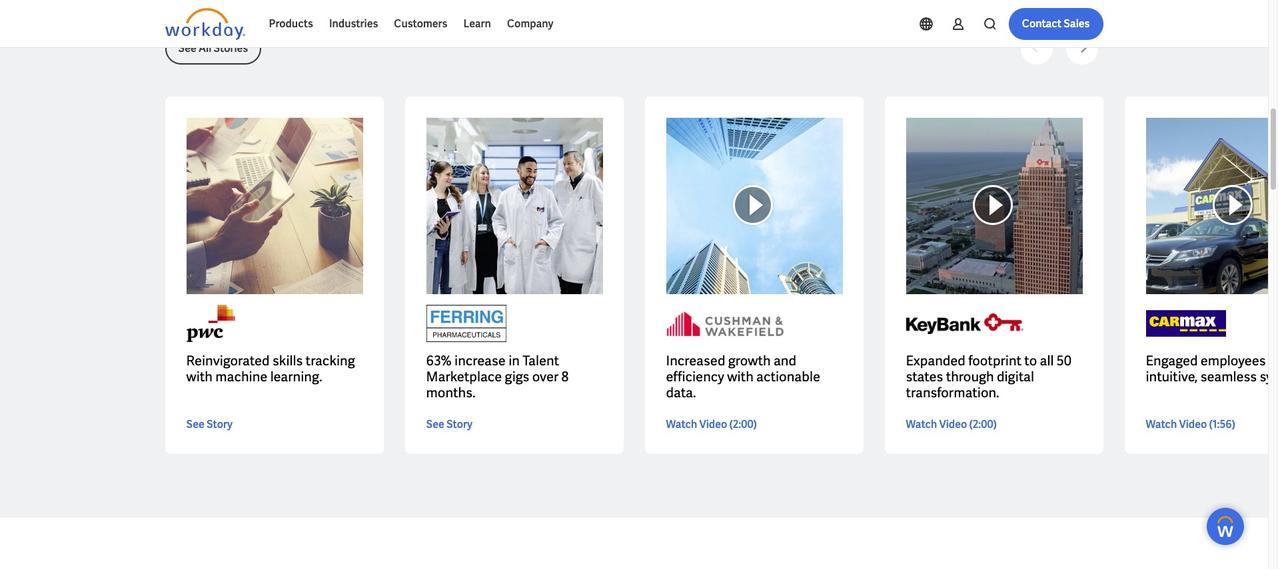 Task type: vqa. For each thing, say whether or not it's contained in the screenshot.
THE 'HR' LINK
no



Task type: locate. For each thing, give the bounding box(es) containing it.
1 horizontal spatial watch video (2:00)
[[906, 418, 997, 432]]

(1:56)
[[1210, 418, 1236, 432]]

2 watch video (2:00) from the left
[[906, 418, 997, 432]]

see for 63% increase in talent marketplace gigs over 8 months.
[[426, 418, 444, 432]]

video for data.
[[700, 418, 728, 432]]

contact sales
[[1022, 17, 1090, 31]]

sales
[[1064, 17, 1090, 31]]

contact sales link
[[1009, 8, 1104, 40]]

company button
[[499, 8, 562, 40]]

watch video (2:00) down transformation.
[[906, 418, 997, 432]]

1 see story from the left
[[186, 418, 233, 432]]

transformation.
[[906, 385, 1000, 402]]

1 horizontal spatial (2:00)
[[970, 418, 997, 432]]

0 horizontal spatial story
[[207, 418, 233, 432]]

with right the efficiency
[[728, 369, 754, 386]]

keybank n.a. image
[[906, 305, 1024, 343]]

marketplace
[[426, 369, 502, 386]]

1 story from the left
[[207, 418, 233, 432]]

increased growth and efficiency with actionable data.
[[666, 353, 821, 402]]

contact
[[1022, 17, 1062, 31]]

data.
[[666, 385, 696, 402]]

watch left the (1:56)
[[1146, 418, 1178, 432]]

story
[[207, 418, 233, 432], [447, 418, 473, 432]]

story for machine
[[207, 418, 233, 432]]

1 with from the left
[[186, 369, 213, 386]]

watch video (2:00) for data.
[[666, 418, 757, 432]]

watch
[[666, 418, 698, 432], [906, 418, 938, 432], [1146, 418, 1178, 432]]

story down months.
[[447, 418, 473, 432]]

1 video from the left
[[700, 418, 728, 432]]

2 (2:00) from the left
[[970, 418, 997, 432]]

products button
[[261, 8, 321, 40]]

1 watch from the left
[[666, 418, 698, 432]]

increase
[[455, 353, 506, 370]]

watch down transformation.
[[906, 418, 938, 432]]

2 with from the left
[[728, 369, 754, 386]]

cushman & wakefield image
[[666, 118, 843, 295], [666, 305, 784, 343]]

watch video (1:56)
[[1146, 418, 1236, 432]]

0 horizontal spatial (2:00)
[[730, 418, 757, 432]]

1 horizontal spatial story
[[447, 418, 473, 432]]

0 horizontal spatial video
[[700, 418, 728, 432]]

to
[[1025, 353, 1037, 370]]

engaged employees w
[[1146, 353, 1279, 386]]

carmax image
[[1146, 118, 1279, 295]]

learning.
[[270, 369, 322, 386]]

3 video from the left
[[1180, 418, 1207, 432]]

stories
[[214, 41, 248, 55]]

2 horizontal spatial watch
[[1146, 418, 1178, 432]]

1 (2:00) from the left
[[730, 418, 757, 432]]

1 horizontal spatial watch
[[906, 418, 938, 432]]

3 watch from the left
[[1146, 418, 1178, 432]]

1 vertical spatial cushman & wakefield image
[[666, 305, 784, 343]]

1 horizontal spatial video
[[940, 418, 967, 432]]

with
[[186, 369, 213, 386], [728, 369, 754, 386]]

machine
[[215, 369, 268, 386]]

0 horizontal spatial watch
[[666, 418, 698, 432]]

ferring international center s.a. image
[[426, 305, 506, 343]]

watch video (2:00)
[[666, 418, 757, 432], [906, 418, 997, 432]]

see story down months.
[[426, 418, 473, 432]]

(2:00)
[[730, 418, 757, 432], [970, 418, 997, 432]]

story down machine
[[207, 418, 233, 432]]

reinvigorated skills tracking with machine learning.
[[186, 353, 355, 386]]

1 horizontal spatial with
[[728, 369, 754, 386]]

0 vertical spatial cushman & wakefield image
[[666, 118, 843, 295]]

1 watch video (2:00) from the left
[[666, 418, 757, 432]]

video for through
[[940, 418, 967, 432]]

(2:00) down increased growth and efficiency with actionable data.
[[730, 418, 757, 432]]

watch for through
[[906, 418, 938, 432]]

video down the efficiency
[[700, 418, 728, 432]]

watch video (2:00) down the data.
[[666, 418, 757, 432]]

2 see story from the left
[[426, 418, 473, 432]]

see all stories link
[[165, 33, 262, 65]]

go to the homepage image
[[165, 8, 245, 40]]

with left machine
[[186, 369, 213, 386]]

(2:00) down transformation.
[[970, 418, 997, 432]]

watch down the data.
[[666, 418, 698, 432]]

2 video from the left
[[940, 418, 967, 432]]

2 horizontal spatial video
[[1180, 418, 1207, 432]]

see for reinvigorated skills tracking with machine learning.
[[186, 418, 204, 432]]

see story
[[186, 418, 233, 432], [426, 418, 473, 432]]

0 horizontal spatial with
[[186, 369, 213, 386]]

products
[[269, 17, 313, 31]]

company
[[507, 17, 554, 31]]

1 horizontal spatial see story
[[426, 418, 473, 432]]

over
[[532, 369, 559, 386]]

see story down machine
[[186, 418, 233, 432]]

video down transformation.
[[940, 418, 967, 432]]

63% increase in talent marketplace gigs over 8 months.
[[426, 353, 569, 402]]

2 cushman & wakefield image from the top
[[666, 305, 784, 343]]

0 horizontal spatial watch video (2:00)
[[666, 418, 757, 432]]

video left the (1:56)
[[1180, 418, 1207, 432]]

2 story from the left
[[447, 418, 473, 432]]

see
[[178, 41, 196, 55], [186, 418, 204, 432], [426, 418, 444, 432]]

expanded
[[906, 353, 966, 370]]

2 watch from the left
[[906, 418, 938, 432]]

video
[[700, 418, 728, 432], [940, 418, 967, 432], [1180, 418, 1207, 432]]

with inside reinvigorated skills tracking with machine learning.
[[186, 369, 213, 386]]

0 horizontal spatial see story
[[186, 418, 233, 432]]

watch for data.
[[666, 418, 698, 432]]

carmax image
[[1146, 305, 1226, 343]]



Task type: describe. For each thing, give the bounding box(es) containing it.
engaged
[[1146, 353, 1198, 370]]

talent
[[523, 353, 559, 370]]

expanded footprint to all 50 states through digital transformation.
[[906, 353, 1072, 402]]

w
[[1269, 353, 1279, 370]]

efficiency
[[666, 369, 725, 386]]

reinvigorated
[[186, 353, 270, 370]]

8
[[562, 369, 569, 386]]

footprint
[[969, 353, 1022, 370]]

learn button
[[456, 8, 499, 40]]

see story for 63% increase in talent marketplace gigs over 8 months.
[[426, 418, 473, 432]]

customers button
[[386, 8, 456, 40]]

industries button
[[321, 8, 386, 40]]

63%
[[426, 353, 452, 370]]

digital
[[997, 369, 1035, 386]]

pricewaterhousecoopers global licensing services corporation image
[[186, 305, 235, 343]]

see inside see all stories link
[[178, 41, 196, 55]]

1 cushman & wakefield image from the top
[[666, 118, 843, 295]]

with inside increased growth and efficiency with actionable data.
[[728, 369, 754, 386]]

gigs
[[505, 369, 530, 386]]

see story for reinvigorated skills tracking with machine learning.
[[186, 418, 233, 432]]

customers
[[394, 17, 448, 31]]

learn
[[464, 17, 491, 31]]

tracking
[[306, 353, 355, 370]]

(2:00) for data.
[[730, 418, 757, 432]]

see all stories
[[178, 41, 248, 55]]

pwc image
[[186, 118, 363, 295]]

story for marketplace
[[447, 418, 473, 432]]

employees
[[1201, 353, 1266, 370]]

increased
[[666, 353, 726, 370]]

states
[[906, 369, 944, 386]]

50
[[1057, 353, 1072, 370]]

(2:00) for through
[[970, 418, 997, 432]]

skills
[[273, 353, 303, 370]]

through
[[946, 369, 994, 386]]

keybank image
[[906, 118, 1083, 295]]

in
[[509, 353, 520, 370]]

months.
[[426, 385, 476, 402]]

actionable
[[757, 369, 821, 386]]

ferring pharmaceuticals image
[[426, 118, 603, 295]]

watch video (2:00) for through
[[906, 418, 997, 432]]

and
[[774, 353, 797, 370]]

growth
[[728, 353, 771, 370]]

all
[[1040, 353, 1054, 370]]

industries
[[329, 17, 378, 31]]

all
[[199, 41, 212, 55]]



